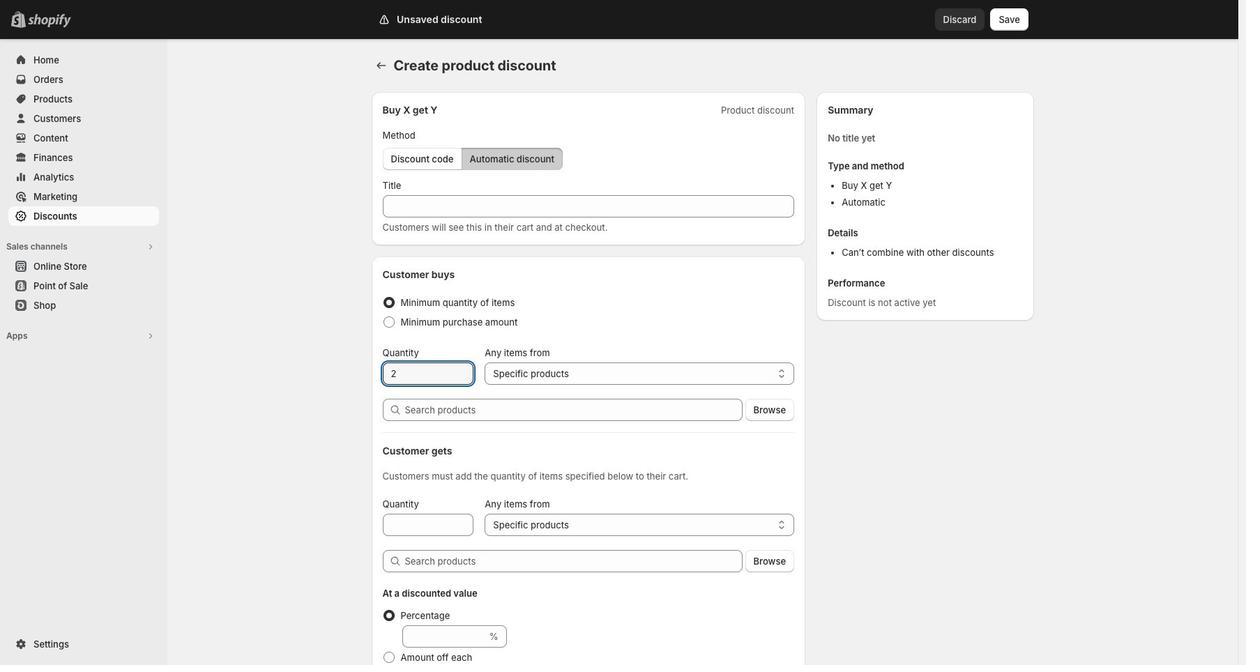Task type: locate. For each thing, give the bounding box(es) containing it.
0 vertical spatial search products text field
[[405, 399, 743, 421]]

None text field
[[383, 363, 474, 385]]

Search products text field
[[405, 399, 743, 421], [405, 550, 743, 573]]

None text field
[[383, 195, 795, 218], [383, 514, 474, 536], [402, 626, 487, 648], [383, 195, 795, 218], [383, 514, 474, 536], [402, 626, 487, 648]]

1 vertical spatial search products text field
[[405, 550, 743, 573]]



Task type: describe. For each thing, give the bounding box(es) containing it.
2 search products text field from the top
[[405, 550, 743, 573]]

shopify image
[[28, 14, 71, 28]]

1 search products text field from the top
[[405, 399, 743, 421]]



